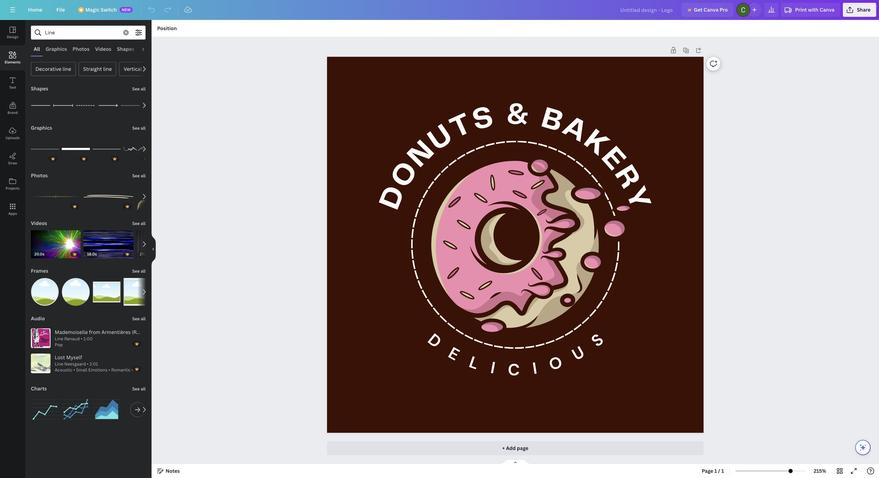 Task type: locate. For each thing, give the bounding box(es) containing it.
position button
[[154, 23, 180, 34]]

0 vertical spatial •
[[81, 336, 82, 342]]

6 see all from the top
[[132, 316, 146, 322]]

with
[[808, 6, 818, 13]]

1 all from the top
[[141, 86, 146, 92]]

20.0s group
[[31, 226, 81, 259]]

graphics button
[[43, 42, 70, 56], [30, 121, 53, 135]]

videos button up straight line
[[92, 42, 114, 56]]

1 vertical spatial e
[[444, 343, 463, 366]]

line inside the line renaud • 1:00 pop
[[55, 336, 63, 342]]

graphics right uploads button
[[31, 125, 52, 131]]

2 horizontal spatial thin double lined frame - photo card image
[[124, 278, 152, 306]]

3 see from the top
[[132, 173, 140, 179]]

0 vertical spatial d
[[376, 183, 411, 214]]

audio
[[140, 46, 154, 52], [31, 315, 45, 322]]

shapes button
[[114, 42, 137, 56], [30, 82, 49, 96]]

o u s
[[546, 330, 608, 376]]

1 horizontal spatial 1
[[721, 468, 724, 475]]

line for decorative line
[[63, 66, 71, 72]]

line right decorative at the left top of the page
[[63, 66, 71, 72]]

i
[[489, 358, 497, 379], [531, 358, 538, 380]]

shapes up vertical
[[117, 46, 134, 52]]

d inside d e l
[[423, 330, 445, 353]]

get canva pro button
[[682, 3, 733, 17]]

l
[[466, 352, 481, 375]]

2 horizontal spatial line
[[143, 66, 152, 72]]

1 line from the left
[[63, 66, 71, 72]]

4 all from the top
[[141, 221, 146, 227]]

2 see all from the top
[[132, 125, 146, 131]]

get
[[694, 6, 702, 13]]

graphics right all
[[46, 46, 67, 52]]

5 see all button from the top
[[131, 264, 146, 278]]

photos button down search elements "search field"
[[70, 42, 92, 56]]

videos button
[[92, 42, 114, 56], [30, 217, 48, 231]]

see all
[[132, 86, 146, 92], [132, 125, 146, 131], [132, 173, 146, 179], [132, 221, 146, 227], [132, 268, 146, 274], [132, 316, 146, 322], [132, 386, 146, 392]]

line right straight
[[103, 66, 112, 72]]

see for videos
[[132, 221, 140, 227]]

graphics button right all
[[43, 42, 70, 56]]

add this line to the canvas image
[[31, 96, 51, 115], [53, 96, 73, 115], [76, 96, 95, 115], [98, 96, 118, 115], [121, 96, 140, 115], [143, 96, 163, 115]]

0 vertical spatial photos button
[[70, 42, 92, 56]]

y
[[620, 184, 654, 214]]

0 vertical spatial line
[[55, 336, 63, 342]]

canva right with
[[820, 6, 834, 13]]

s
[[470, 103, 496, 136], [587, 330, 608, 352]]

1 horizontal spatial u
[[568, 342, 588, 366]]

add
[[506, 445, 516, 452]]

1 see all from the top
[[132, 86, 146, 92]]

3 see all from the top
[[132, 173, 146, 179]]

1 vertical spatial videos button
[[30, 217, 48, 231]]

1 horizontal spatial videos button
[[92, 42, 114, 56]]

1 1 from the left
[[714, 468, 717, 475]]

all button
[[31, 42, 43, 56]]

line inside acoustic, small emotions, romantic, dreamy, 121 seconds element
[[55, 362, 63, 368]]

/
[[718, 468, 720, 475]]

notes button
[[154, 466, 183, 477]]

1 horizontal spatial canva
[[820, 6, 834, 13]]

1 horizontal spatial o
[[546, 352, 565, 376]]

page
[[702, 468, 713, 475]]

• inside acoustic, small emotions, romantic, dreamy, 121 seconds element
[[87, 362, 89, 368]]

0 vertical spatial u
[[424, 121, 458, 156]]

two lines cutout image
[[84, 183, 133, 211]]

see all button for audio
[[131, 312, 146, 326]]

+ add page
[[502, 445, 528, 452]]

2 line from the left
[[103, 66, 112, 72]]

4 see from the top
[[132, 221, 140, 227]]

7 see from the top
[[132, 386, 140, 392]]

1 left /
[[714, 468, 717, 475]]

photos
[[73, 46, 89, 52], [31, 172, 48, 179]]

1 horizontal spatial videos
[[95, 46, 111, 52]]

2:01
[[90, 362, 98, 368]]

1 line from the top
[[55, 336, 63, 342]]

1 horizontal spatial audio
[[140, 46, 154, 52]]

graphics button right uploads button
[[30, 121, 53, 135]]

0 horizontal spatial 1
[[714, 468, 717, 475]]

see all for frames
[[132, 268, 146, 274]]

hide image
[[151, 232, 156, 266]]

1 canva from the left
[[704, 6, 718, 13]]

• inside the line renaud • 1:00 pop
[[81, 336, 82, 342]]

1 see all button from the top
[[131, 82, 146, 96]]

0 vertical spatial shapes
[[117, 46, 134, 52]]

1 vertical spatial o
[[546, 352, 565, 376]]

1 horizontal spatial shapes button
[[114, 42, 137, 56]]

photos down search elements "search field"
[[73, 46, 89, 52]]

1 vertical spatial line
[[55, 362, 63, 368]]

see all for graphics
[[132, 125, 146, 131]]

1 vertical spatial s
[[587, 330, 608, 352]]

0 horizontal spatial audio button
[[30, 312, 46, 326]]

1 vertical spatial shapes button
[[30, 82, 49, 96]]

group
[[31, 131, 59, 163], [62, 135, 90, 163], [93, 135, 121, 163], [124, 135, 152, 163], [31, 183, 81, 211], [84, 183, 133, 211], [136, 183, 164, 211], [31, 274, 59, 306], [62, 274, 90, 306], [93, 274, 121, 306], [124, 278, 152, 306], [31, 392, 59, 424], [62, 392, 90, 424], [93, 392, 121, 424]]

• left '2:01'
[[87, 362, 89, 368]]

3 all from the top
[[141, 173, 146, 179]]

7 see all button from the top
[[131, 382, 146, 396]]

home link
[[22, 3, 48, 17]]

line
[[63, 66, 71, 72], [103, 66, 112, 72], [143, 66, 152, 72]]

thin double lined frame - photo card image
[[31, 278, 59, 306], [93, 278, 121, 306], [124, 278, 152, 306]]

0 vertical spatial videos button
[[92, 42, 114, 56]]

• left 1:00
[[81, 336, 82, 342]]

line inside decorative line button
[[63, 66, 71, 72]]

0 vertical spatial audio
[[140, 46, 154, 52]]

line inside vertical line button
[[143, 66, 152, 72]]

0 vertical spatial audio button
[[137, 42, 157, 56]]

1 vertical spatial audio
[[31, 315, 45, 322]]

home
[[28, 6, 42, 13]]

decorative line button
[[31, 62, 76, 76]]

videos button right apps button
[[30, 217, 48, 231]]

2 line from the top
[[55, 362, 63, 368]]

0 horizontal spatial thin double lined frame - photo card image
[[31, 278, 59, 306]]

2 add this line to the canvas image from the left
[[53, 96, 73, 115]]

27.0s group
[[136, 231, 186, 259]]

4 see all button from the top
[[131, 217, 146, 231]]

1 vertical spatial shapes
[[31, 85, 48, 92]]

line left renaud
[[55, 336, 63, 342]]

shapes button down decorative at the left top of the page
[[30, 82, 49, 96]]

i right l at the right of the page
[[489, 358, 497, 379]]

0 horizontal spatial s
[[470, 103, 496, 136]]

see all button
[[131, 82, 146, 96], [131, 121, 146, 135], [131, 169, 146, 183], [131, 217, 146, 231], [131, 264, 146, 278], [131, 312, 146, 326], [131, 382, 146, 396]]

canva inside print with canva dropdown button
[[820, 6, 834, 13]]

projects
[[6, 186, 20, 191]]

gold line image
[[136, 183, 164, 211]]

canva left pro
[[704, 6, 718, 13]]

1 see from the top
[[132, 86, 140, 92]]

videos up straight line
[[95, 46, 111, 52]]

side panel tab list
[[0, 20, 25, 222]]

3 line from the left
[[143, 66, 152, 72]]

lost
[[55, 354, 65, 361]]

1 horizontal spatial d
[[423, 330, 445, 353]]

photos button
[[70, 42, 92, 56], [30, 169, 48, 183]]

1 horizontal spatial shapes
[[117, 46, 134, 52]]

1 horizontal spatial line
[[103, 66, 112, 72]]

i right c
[[531, 358, 538, 380]]

5 all from the top
[[141, 268, 146, 274]]

1 vertical spatial photos button
[[30, 169, 48, 183]]

line for line neesgaard • 2:01
[[55, 362, 63, 368]]

see for photos
[[132, 173, 140, 179]]

1 vertical spatial •
[[87, 362, 89, 368]]

0 horizontal spatial d
[[376, 183, 411, 214]]

1
[[714, 468, 717, 475], [721, 468, 724, 475]]

line renaud • 1:00 pop
[[55, 336, 93, 348]]

2 see all button from the top
[[131, 121, 146, 135]]

line right vertical
[[143, 66, 152, 72]]

share button
[[843, 3, 876, 17]]

Search elements search field
[[45, 26, 119, 39]]

7 all from the top
[[141, 386, 146, 392]]

design button
[[0, 20, 25, 45]]

all for graphics
[[141, 125, 146, 131]]

0 horizontal spatial videos
[[31, 220, 47, 227]]

text button
[[0, 71, 25, 96]]

pop, 60 seconds element
[[55, 336, 93, 348]]

1 vertical spatial videos
[[31, 220, 47, 227]]

line
[[55, 336, 63, 342], [55, 362, 63, 368]]

o inside o u s
[[546, 352, 565, 376]]

see for frames
[[132, 268, 140, 274]]

o
[[387, 158, 424, 193], [546, 352, 565, 376]]

0 vertical spatial photos
[[73, 46, 89, 52]]

s inside o u s
[[587, 330, 608, 352]]

3 see all button from the top
[[131, 169, 146, 183]]

0 horizontal spatial photos
[[31, 172, 48, 179]]

1 vertical spatial d
[[423, 330, 445, 353]]

acoustic, small emotions, romantic, dreamy, 121 seconds element
[[55, 362, 140, 374]]

neesgaard
[[64, 362, 86, 368]]

e inside d e l
[[444, 343, 463, 366]]

1 horizontal spatial photos button
[[70, 42, 92, 56]]

6 see from the top
[[132, 316, 140, 322]]

line inside straight line button
[[103, 66, 112, 72]]

0 vertical spatial graphics
[[46, 46, 67, 52]]

1 horizontal spatial audio button
[[137, 42, 157, 56]]

r
[[609, 161, 644, 194]]

1 horizontal spatial •
[[87, 362, 89, 368]]

5 see from the top
[[132, 268, 140, 274]]

d
[[376, 183, 411, 214], [423, 330, 445, 353]]

0 vertical spatial s
[[470, 103, 496, 136]]

see all button for charts
[[131, 382, 146, 396]]

0 vertical spatial e
[[596, 143, 630, 176]]

0 vertical spatial o
[[387, 158, 424, 193]]

2 thin double lined frame - photo card image from the left
[[93, 278, 121, 306]]

magic
[[85, 6, 99, 13]]

elements button
[[0, 45, 25, 71]]

videos right apps button
[[31, 220, 47, 227]]

0 horizontal spatial line
[[63, 66, 71, 72]]

0 horizontal spatial u
[[424, 121, 458, 156]]

7 see all from the top
[[132, 386, 146, 392]]

1 vertical spatial u
[[568, 342, 588, 366]]

0 horizontal spatial o
[[387, 158, 424, 193]]

5 see all from the top
[[132, 268, 146, 274]]

1 horizontal spatial s
[[587, 330, 608, 352]]

photos button right projects button
[[30, 169, 48, 183]]

shapes button up vertical
[[114, 42, 137, 56]]

1 horizontal spatial e
[[596, 143, 630, 176]]

all
[[141, 86, 146, 92], [141, 125, 146, 131], [141, 173, 146, 179], [141, 221, 146, 227], [141, 268, 146, 274], [141, 316, 146, 322], [141, 386, 146, 392]]

0 vertical spatial graphics button
[[43, 42, 70, 56]]

canva inside get canva pro button
[[704, 6, 718, 13]]

videos
[[95, 46, 111, 52], [31, 220, 47, 227]]

u
[[424, 121, 458, 156], [568, 342, 588, 366]]

6 add this line to the canvas image from the left
[[143, 96, 163, 115]]

vertical line
[[124, 66, 152, 72]]

2 all from the top
[[141, 125, 146, 131]]

0 vertical spatial videos
[[95, 46, 111, 52]]

2 canva from the left
[[820, 6, 834, 13]]

see for charts
[[132, 386, 140, 392]]

see all for shapes
[[132, 86, 146, 92]]

get canva pro
[[694, 6, 728, 13]]

2 see from the top
[[132, 125, 140, 131]]

0 horizontal spatial canva
[[704, 6, 718, 13]]

3 thin double lined frame - photo card image from the left
[[124, 278, 152, 306]]

see all for charts
[[132, 386, 146, 392]]

6 see all button from the top
[[131, 312, 146, 326]]

pop
[[55, 342, 63, 348]]

line down lost
[[55, 362, 63, 368]]

• for 2:01
[[87, 362, 89, 368]]

d for d e l
[[423, 330, 445, 353]]

1 right /
[[721, 468, 724, 475]]

1 horizontal spatial thin double lined frame - photo card image
[[93, 278, 121, 306]]

canva
[[704, 6, 718, 13], [820, 6, 834, 13]]

graphics
[[46, 46, 67, 52], [31, 125, 52, 131]]

e
[[596, 143, 630, 176], [444, 343, 463, 366]]

0 vertical spatial shapes button
[[114, 42, 137, 56]]

0 horizontal spatial e
[[444, 343, 463, 366]]

profile picture retro round frame image
[[62, 278, 90, 306]]

0 horizontal spatial •
[[81, 336, 82, 342]]

6 all from the top
[[141, 316, 146, 322]]

u inside o u s
[[568, 342, 588, 366]]

b
[[538, 104, 566, 137]]

photos up golden luxury decoration filigree line image
[[31, 172, 48, 179]]

mademoiselle
[[55, 329, 88, 336]]

•
[[81, 336, 82, 342], [87, 362, 89, 368]]

4 see all from the top
[[132, 221, 146, 227]]

shapes down decorative at the left top of the page
[[31, 85, 48, 92]]



Task type: describe. For each thing, give the bounding box(es) containing it.
frames
[[31, 268, 48, 274]]

0 horizontal spatial shapes
[[31, 85, 48, 92]]

16.0s
[[87, 252, 97, 257]]

vertical
[[124, 66, 142, 72]]

canva assistant image
[[859, 444, 867, 452]]

see all for audio
[[132, 316, 146, 322]]

+
[[502, 445, 505, 452]]

apps
[[8, 211, 17, 216]]

n
[[404, 137, 440, 173]]

lost myself
[[55, 354, 82, 361]]

1 vertical spatial graphics button
[[30, 121, 53, 135]]

switch
[[101, 6, 117, 13]]

20.0s
[[34, 252, 44, 257]]

all
[[34, 46, 40, 52]]

draw button
[[0, 146, 25, 172]]

print with canva
[[795, 6, 834, 13]]

3 add this line to the canvas image from the left
[[76, 96, 95, 115]]

see all button for graphics
[[131, 121, 146, 135]]

o for o u s
[[546, 352, 565, 376]]

straight line button
[[79, 62, 116, 76]]

text
[[9, 85, 16, 90]]

vertical line button
[[119, 62, 156, 76]]

page
[[517, 445, 528, 452]]

mademoiselle from armentières (remasterisé en 2013)
[[55, 329, 184, 336]]

projects button
[[0, 172, 25, 197]]

en
[[164, 329, 170, 336]]

1:00
[[83, 336, 93, 342]]

straight line
[[83, 66, 112, 72]]

pro
[[720, 6, 728, 13]]

0 horizontal spatial photos button
[[30, 169, 48, 183]]

k
[[579, 126, 613, 161]]

uploads
[[6, 135, 20, 140]]

elements
[[5, 60, 21, 65]]

4 add this line to the canvas image from the left
[[98, 96, 118, 115]]

decorative
[[35, 66, 61, 72]]

see all button for videos
[[131, 217, 146, 231]]

0 horizontal spatial i
[[489, 358, 497, 379]]

from
[[89, 329, 100, 336]]

line for line renaud • 1:00 pop
[[55, 336, 63, 342]]

line for vertical line
[[143, 66, 152, 72]]

draw
[[8, 161, 17, 166]]

all for videos
[[141, 221, 146, 227]]

file button
[[51, 3, 71, 17]]

see all for photos
[[132, 173, 146, 179]]

1 horizontal spatial i
[[531, 358, 538, 380]]

16.0s group
[[83, 226, 133, 259]]

see for shapes
[[132, 86, 140, 92]]

line for straight line
[[103, 66, 112, 72]]

show pages image
[[498, 460, 532, 465]]

all for shapes
[[141, 86, 146, 92]]

straight
[[83, 66, 102, 72]]

print with canva button
[[781, 3, 840, 17]]

main menu bar
[[0, 0, 879, 20]]

all for photos
[[141, 173, 146, 179]]

2 1 from the left
[[721, 468, 724, 475]]

line neesgaard • 2:01
[[55, 362, 98, 368]]

see all button for photos
[[131, 169, 146, 183]]

design
[[7, 34, 18, 39]]

frames button
[[30, 264, 49, 278]]

decorative line
[[35, 66, 71, 72]]

1 vertical spatial photos
[[31, 172, 48, 179]]

all for frames
[[141, 268, 146, 274]]

apps button
[[0, 197, 25, 222]]

all for charts
[[141, 386, 146, 392]]

position
[[157, 25, 177, 32]]

see all button for shapes
[[131, 82, 146, 96]]

• for 1:00
[[81, 336, 82, 342]]

27.0s
[[139, 252, 149, 257]]

print
[[795, 6, 807, 13]]

see for graphics
[[132, 125, 140, 131]]

c
[[507, 360, 520, 381]]

2013)
[[171, 329, 184, 336]]

see for audio
[[132, 316, 140, 322]]

all for audio
[[141, 316, 146, 322]]

215% button
[[809, 466, 831, 477]]

d e l
[[423, 330, 481, 375]]

myself
[[66, 354, 82, 361]]

+ add page button
[[327, 442, 704, 456]]

charts button
[[30, 382, 47, 396]]

notes
[[166, 468, 180, 475]]

215%
[[814, 468, 826, 475]]

1 horizontal spatial photos
[[73, 46, 89, 52]]

1 add this line to the canvas image from the left
[[31, 96, 51, 115]]

5 add this line to the canvas image from the left
[[121, 96, 140, 115]]

0 horizontal spatial videos button
[[30, 217, 48, 231]]

renaud
[[64, 336, 80, 342]]

Design title text field
[[615, 3, 679, 17]]

d for d
[[376, 183, 411, 214]]

armentières
[[102, 329, 131, 336]]

1 vertical spatial audio button
[[30, 312, 46, 326]]

new
[[122, 7, 131, 12]]

a
[[558, 112, 592, 148]]

magic switch
[[85, 6, 117, 13]]

t
[[447, 110, 476, 144]]

1 vertical spatial graphics
[[31, 125, 52, 131]]

page 1 / 1
[[702, 468, 724, 475]]

file
[[56, 6, 65, 13]]

golden luxury decoration filigree line image
[[31, 183, 81, 211]]

charts
[[31, 386, 47, 392]]

1 thin double lined frame - photo card image from the left
[[31, 278, 59, 306]]

(remasterisé
[[132, 329, 163, 336]]

brand button
[[0, 96, 25, 121]]

0 horizontal spatial shapes button
[[30, 82, 49, 96]]

0 horizontal spatial audio
[[31, 315, 45, 322]]

see all button for frames
[[131, 264, 146, 278]]

o for o
[[387, 158, 424, 193]]

brand
[[7, 110, 18, 115]]

share
[[857, 6, 871, 13]]

&
[[506, 101, 529, 130]]

uploads button
[[0, 121, 25, 146]]

see all for videos
[[132, 221, 146, 227]]



Task type: vqa. For each thing, say whether or not it's contained in the screenshot.
timer
no



